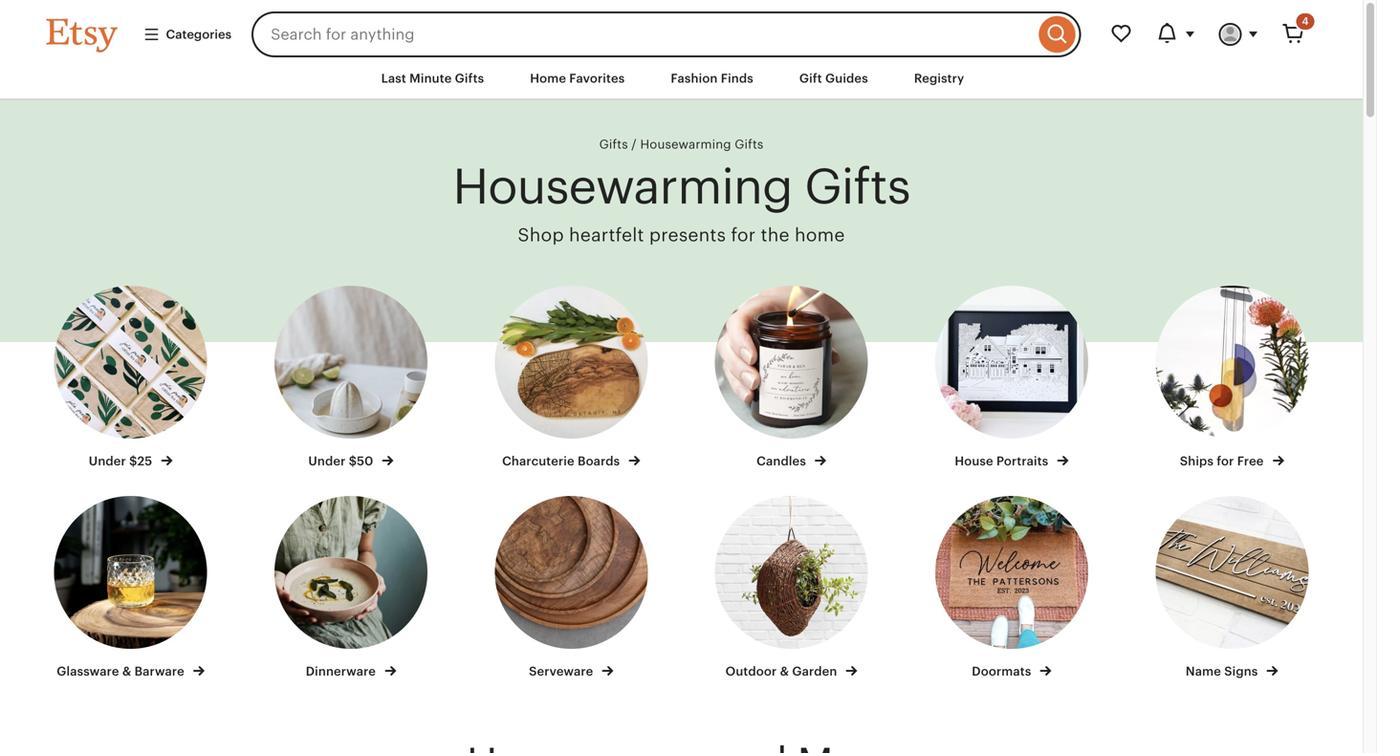 Task type: describe. For each thing, give the bounding box(es) containing it.
categories
[[166, 27, 232, 42]]

& for outdoor
[[780, 665, 789, 679]]

$50
[[349, 454, 373, 469]]

gifts down finds
[[735, 137, 764, 152]]

4
[[1302, 15, 1309, 27]]

name signs
[[1186, 665, 1262, 679]]

last minute gifts
[[381, 71, 484, 86]]

gifts up the home
[[805, 159, 910, 214]]

outdoor
[[726, 665, 777, 679]]

categories button
[[129, 17, 246, 52]]

charcuterie boards link
[[478, 286, 664, 470]]

Search for anything text field
[[252, 11, 1035, 57]]

categories banner
[[12, 0, 1351, 57]]

glassware & barware
[[57, 665, 188, 679]]

outdoor & garden
[[726, 665, 841, 679]]

last
[[381, 71, 406, 86]]

dinnerware
[[306, 665, 379, 679]]

ships for free
[[1180, 454, 1267, 469]]

shop heartfelt presents for the home
[[518, 225, 845, 245]]

serveware link
[[478, 496, 664, 681]]

0 vertical spatial housewarming
[[640, 137, 732, 152]]

menu bar containing last minute gifts
[[12, 57, 1351, 101]]

free
[[1238, 454, 1264, 469]]

under for under $50
[[308, 454, 346, 469]]

1 horizontal spatial for
[[1217, 454, 1234, 469]]

shop
[[518, 225, 564, 245]]

under $25
[[89, 454, 156, 469]]

doormats link
[[919, 496, 1105, 681]]

candles
[[757, 454, 810, 469]]

under $25 link
[[38, 286, 224, 470]]

heartfelt
[[569, 225, 644, 245]]

gifts down favorites
[[599, 137, 628, 152]]

presents
[[649, 225, 726, 245]]

outdoor & garden link
[[699, 496, 885, 681]]

gifts right minute
[[455, 71, 484, 86]]

boards
[[578, 454, 620, 469]]

fashion finds link
[[657, 61, 768, 96]]

gifts link
[[599, 137, 628, 152]]



Task type: locate. For each thing, give the bounding box(es) containing it.
garden
[[792, 665, 837, 679]]

finds
[[721, 71, 754, 86]]

under $50
[[308, 454, 377, 469]]

last minute gifts link
[[367, 61, 499, 96]]

0 vertical spatial for
[[731, 225, 756, 245]]

0 horizontal spatial under
[[89, 454, 126, 469]]

1 vertical spatial housewarming
[[453, 159, 793, 214]]

under left '$25'
[[89, 454, 126, 469]]

housewarming gifts
[[640, 137, 764, 152], [453, 159, 910, 214]]

&
[[122, 665, 131, 679], [780, 665, 789, 679]]

dinnerware link
[[258, 496, 444, 681]]

portraits
[[997, 454, 1049, 469]]

1 vertical spatial for
[[1217, 454, 1234, 469]]

gift
[[800, 71, 822, 86]]

& left barware
[[122, 665, 131, 679]]

charcuterie
[[502, 454, 575, 469]]

0 horizontal spatial &
[[122, 665, 131, 679]]

None search field
[[252, 11, 1081, 57]]

housewarming down the gifts link
[[453, 159, 793, 214]]

& for glassware
[[122, 665, 131, 679]]

$25
[[129, 454, 152, 469]]

candles link
[[699, 286, 885, 470]]

for
[[731, 225, 756, 245], [1217, 454, 1234, 469]]

gifts
[[455, 71, 484, 86], [599, 137, 628, 152], [735, 137, 764, 152], [805, 159, 910, 214]]

under left $50
[[308, 454, 346, 469]]

1 vertical spatial housewarming gifts
[[453, 159, 910, 214]]

under $50 link
[[258, 286, 444, 470]]

1 & from the left
[[122, 665, 131, 679]]

1 horizontal spatial &
[[780, 665, 789, 679]]

gift guides link
[[785, 61, 883, 96]]

home favorites
[[530, 71, 625, 86]]

registry link
[[900, 61, 979, 96]]

for left the free
[[1217, 454, 1234, 469]]

house portraits
[[955, 454, 1052, 469]]

name signs link
[[1139, 496, 1325, 681]]

none search field inside categories banner
[[252, 11, 1081, 57]]

house
[[955, 454, 994, 469]]

ships
[[1180, 454, 1214, 469]]

ships for free link
[[1139, 286, 1325, 470]]

1 horizontal spatial under
[[308, 454, 346, 469]]

under
[[89, 454, 126, 469], [308, 454, 346, 469]]

glassware & barware link
[[38, 496, 224, 681]]

& left garden
[[780, 665, 789, 679]]

barware
[[134, 665, 184, 679]]

housewarming gifts up shop heartfelt presents for the home
[[453, 159, 910, 214]]

home favorites link
[[516, 61, 639, 96]]

signs
[[1225, 665, 1258, 679]]

housewarming
[[640, 137, 732, 152], [453, 159, 793, 214]]

glassware
[[57, 665, 119, 679]]

charcuterie boards
[[502, 454, 623, 469]]

the
[[761, 225, 790, 245]]

gift guides
[[800, 71, 868, 86]]

registry
[[914, 71, 965, 86]]

housewarming down fashion on the top of the page
[[640, 137, 732, 152]]

under for under $25
[[89, 454, 126, 469]]

fashion
[[671, 71, 718, 86]]

housewarming gifts down fashion on the top of the page
[[640, 137, 764, 152]]

0 horizontal spatial for
[[731, 225, 756, 245]]

1 under from the left
[[89, 454, 126, 469]]

minute
[[410, 71, 452, 86]]

2 under from the left
[[308, 454, 346, 469]]

favorites
[[569, 71, 625, 86]]

doormats
[[972, 665, 1035, 679]]

for left the
[[731, 225, 756, 245]]

house portraits link
[[919, 286, 1105, 470]]

menu bar
[[12, 57, 1351, 101]]

home
[[795, 225, 845, 245]]

4 link
[[1271, 11, 1317, 57]]

0 vertical spatial housewarming gifts
[[640, 137, 764, 152]]

home
[[530, 71, 566, 86]]

fashion finds
[[671, 71, 754, 86]]

serveware
[[529, 665, 597, 679]]

guides
[[826, 71, 868, 86]]

2 & from the left
[[780, 665, 789, 679]]

name
[[1186, 665, 1222, 679]]



Task type: vqa. For each thing, say whether or not it's contained in the screenshot.
POLICIES
no



